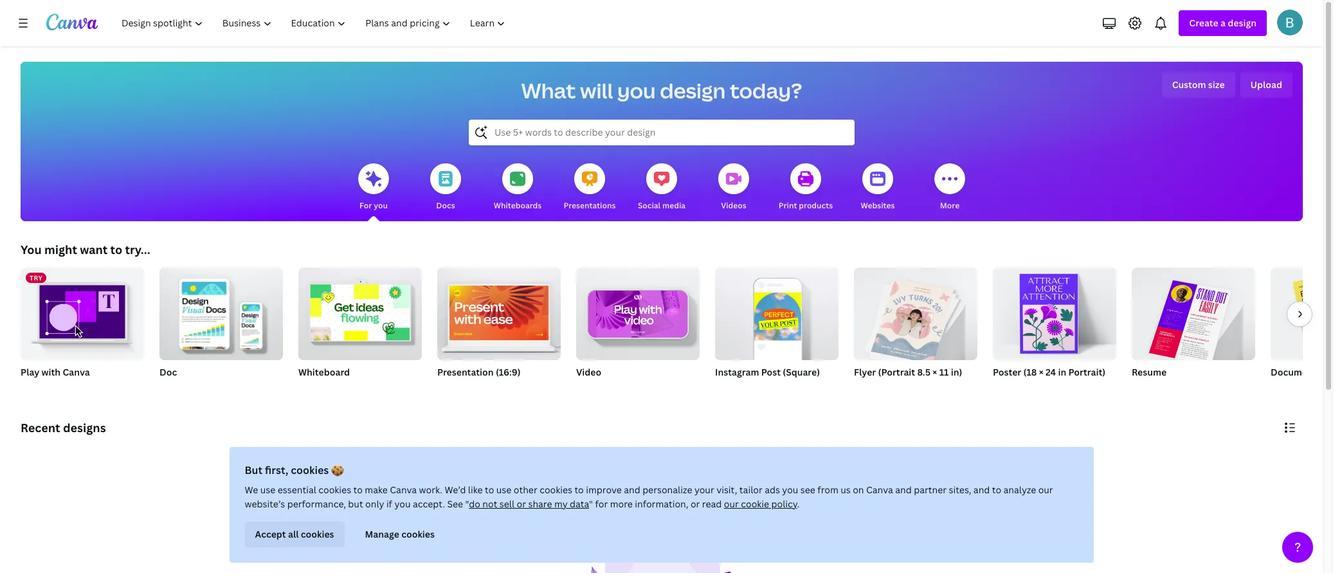 Task type: vqa. For each thing, say whether or not it's contained in the screenshot.
Bob Builder ICON
no



Task type: locate. For each thing, give the bounding box(es) containing it.
0 horizontal spatial use
[[261, 484, 276, 496]]

cookies down 🍪
[[319, 484, 352, 496]]

more button
[[935, 154, 966, 221]]

and right sites,
[[974, 484, 991, 496]]

(square)
[[783, 366, 820, 378]]

cookies
[[291, 463, 329, 477], [319, 484, 352, 496], [540, 484, 573, 496], [301, 528, 335, 540], [402, 528, 435, 540]]

to left try...
[[110, 242, 122, 257]]

" left for
[[590, 498, 594, 510]]

flyer (portrait 8.5 × 11 in) group
[[854, 262, 978, 395]]

8.5
[[918, 366, 931, 378]]

videos
[[721, 200, 747, 211]]

0 vertical spatial design
[[1228, 17, 1257, 29]]

cookies right all
[[301, 528, 335, 540]]

canva right on at the right
[[867, 484, 894, 496]]

print products
[[779, 200, 833, 211]]

what will you design today?
[[521, 77, 802, 104]]

improve
[[586, 484, 622, 496]]

0 horizontal spatial design
[[660, 77, 726, 104]]

policy
[[772, 498, 798, 510]]

1 " from the left
[[466, 498, 469, 510]]

canva right with
[[63, 366, 90, 378]]

1 horizontal spatial design
[[1228, 17, 1257, 29]]

0 horizontal spatial and
[[624, 484, 641, 496]]

group
[[160, 262, 283, 360], [298, 262, 422, 360], [437, 262, 561, 360], [576, 262, 700, 360], [715, 262, 839, 360], [854, 262, 978, 364], [993, 262, 1117, 360], [1132, 262, 1256, 366], [1271, 268, 1334, 360]]

more
[[611, 498, 633, 510]]

and
[[624, 484, 641, 496], [896, 484, 912, 496], [974, 484, 991, 496]]

1 horizontal spatial our
[[1039, 484, 1054, 496]]

and left partner
[[896, 484, 912, 496]]

0 horizontal spatial our
[[725, 498, 739, 510]]

0 horizontal spatial canva
[[63, 366, 90, 378]]

but
[[245, 463, 263, 477]]

resume
[[1132, 366, 1167, 378]]

print products button
[[779, 154, 833, 221]]

2 × from the left
[[1039, 366, 1044, 378]]

you
[[618, 77, 656, 104], [374, 200, 388, 211], [783, 484, 799, 496], [395, 498, 411, 510]]

and up do not sell or share my data " for more information, or read our cookie policy .
[[624, 484, 641, 496]]

(portrait
[[878, 366, 916, 378]]

0 horizontal spatial "
[[466, 498, 469, 510]]

group for presentation (16:9)
[[437, 262, 561, 360]]

use up sell
[[497, 484, 512, 496]]

personalize
[[643, 484, 693, 496]]

our down visit,
[[725, 498, 739, 510]]

1 horizontal spatial ×
[[1039, 366, 1044, 378]]

see
[[448, 498, 464, 510]]

will
[[580, 77, 613, 104]]

0 vertical spatial our
[[1039, 484, 1054, 496]]

2 horizontal spatial canva
[[867, 484, 894, 496]]

whiteboard group
[[298, 262, 422, 395]]

presentations button
[[564, 154, 616, 221]]

sell
[[500, 498, 515, 510]]

see
[[801, 484, 816, 496]]

or right sell
[[517, 498, 527, 510]]

to up data
[[575, 484, 584, 496]]

read
[[703, 498, 722, 510]]

group for document (re
[[1271, 268, 1334, 360]]

custom
[[1173, 78, 1207, 91]]

2 horizontal spatial and
[[974, 484, 991, 496]]

our right 'analyze' at the right of page
[[1039, 484, 1054, 496]]

us
[[841, 484, 851, 496]]

" right see
[[466, 498, 469, 510]]

1 use from the left
[[261, 484, 276, 496]]

to right like
[[485, 484, 495, 496]]

my
[[555, 498, 568, 510]]

tailor
[[740, 484, 763, 496]]

group for poster (18 × 24 in portrait)
[[993, 262, 1117, 360]]

your
[[695, 484, 715, 496]]

docs button
[[430, 154, 461, 221]]

today?
[[730, 77, 802, 104]]

for
[[596, 498, 608, 510]]

our cookie policy link
[[725, 498, 798, 510]]

first,
[[265, 463, 289, 477]]

.
[[798, 498, 800, 510]]

24
[[1046, 366, 1056, 378]]

share
[[529, 498, 553, 510]]

group for instagram post (square)
[[715, 262, 839, 360]]

document (responsive) group
[[1271, 268, 1334, 395]]

but first, cookies 🍪
[[245, 463, 345, 477]]

play
[[21, 366, 39, 378]]

you right if
[[395, 498, 411, 510]]

social media button
[[638, 154, 686, 221]]

1 horizontal spatial use
[[497, 484, 512, 496]]

use up the website's
[[261, 484, 276, 496]]

1 horizontal spatial "
[[590, 498, 594, 510]]

you right for
[[374, 200, 388, 211]]

but
[[349, 498, 364, 510]]

group for doc
[[160, 262, 283, 360]]

might
[[44, 242, 77, 257]]

Search search field
[[495, 120, 829, 145]]

websites button
[[861, 154, 895, 221]]

2 use from the left
[[497, 484, 512, 496]]

cookies down accept. at bottom
[[402, 528, 435, 540]]

poster (18 × 24 in portrait) group
[[993, 262, 1117, 395]]

to
[[110, 242, 122, 257], [354, 484, 363, 496], [485, 484, 495, 496], [575, 484, 584, 496], [993, 484, 1002, 496]]

products
[[799, 200, 833, 211]]

design right a
[[1228, 17, 1257, 29]]

data
[[570, 498, 590, 510]]

all
[[289, 528, 299, 540]]

not
[[483, 498, 498, 510]]

use
[[261, 484, 276, 496], [497, 484, 512, 496]]

or left read
[[691, 498, 701, 510]]

canva up if
[[390, 484, 417, 496]]

doc group
[[160, 262, 283, 395]]

presentation
[[437, 366, 494, 378]]

0 horizontal spatial ×
[[933, 366, 938, 378]]

try...
[[125, 242, 150, 257]]

1 vertical spatial design
[[660, 77, 726, 104]]

× left 24
[[1039, 366, 1044, 378]]

canva
[[63, 366, 90, 378], [390, 484, 417, 496], [867, 484, 894, 496]]

resume group
[[1132, 262, 1256, 395]]

size
[[1209, 78, 1225, 91]]

or
[[517, 498, 527, 510], [691, 498, 701, 510]]

to up but
[[354, 484, 363, 496]]

you might want to try...
[[21, 242, 150, 257]]

our
[[1039, 484, 1054, 496], [725, 498, 739, 510]]

None search field
[[469, 120, 855, 145]]

visit,
[[717, 484, 738, 496]]

1 horizontal spatial and
[[896, 484, 912, 496]]

2 and from the left
[[896, 484, 912, 496]]

1 horizontal spatial or
[[691, 498, 701, 510]]

from
[[818, 484, 839, 496]]

design up search search field
[[660, 77, 726, 104]]

"
[[466, 498, 469, 510], [590, 498, 594, 510]]

× left 11
[[933, 366, 938, 378]]

create a design button
[[1179, 10, 1267, 36]]

whiteboards
[[494, 200, 542, 211]]

×
[[933, 366, 938, 378], [1039, 366, 1044, 378]]

0 horizontal spatial or
[[517, 498, 527, 510]]

but first, cookies 🍪 dialog
[[230, 447, 1094, 563]]



Task type: describe. For each thing, give the bounding box(es) containing it.
whiteboards button
[[494, 154, 542, 221]]

instagram post (square)
[[715, 366, 820, 378]]

what
[[521, 77, 576, 104]]

do not sell or share my data link
[[469, 498, 590, 510]]

group for resume
[[1132, 262, 1256, 366]]

accept
[[255, 528, 286, 540]]

ads
[[765, 484, 781, 496]]

we
[[245, 484, 259, 496]]

in
[[1059, 366, 1067, 378]]

poster
[[993, 366, 1022, 378]]

brad klo image
[[1278, 10, 1303, 35]]

only
[[366, 498, 385, 510]]

print
[[779, 200, 797, 211]]

1 and from the left
[[624, 484, 641, 496]]

accept all cookies
[[255, 528, 335, 540]]

you right will
[[618, 77, 656, 104]]

analyze
[[1004, 484, 1037, 496]]

you up policy
[[783, 484, 799, 496]]

try
[[30, 273, 43, 282]]

instagram
[[715, 366, 759, 378]]

do not sell or share my data " for more information, or read our cookie policy .
[[469, 498, 800, 510]]

accept all cookies button
[[245, 522, 345, 547]]

cookies up my
[[540, 484, 573, 496]]

1 vertical spatial our
[[725, 498, 739, 510]]

play with canva group
[[21, 268, 144, 380]]

flyer
[[854, 366, 876, 378]]

top level navigation element
[[113, 10, 517, 36]]

1 × from the left
[[933, 366, 938, 378]]

1 or from the left
[[517, 498, 527, 510]]

" inside we use essential cookies to make canva work. we'd like to use other cookies to improve and personalize your visit, tailor ads you see from us on canva and partner sites, and to analyze our website's performance, but only if you accept. see "
[[466, 498, 469, 510]]

want
[[80, 242, 108, 257]]

upload
[[1251, 78, 1283, 91]]

social
[[638, 200, 661, 211]]

for you button
[[358, 154, 389, 221]]

our inside we use essential cookies to make canva work. we'd like to use other cookies to improve and personalize your visit, tailor ads you see from us on canva and partner sites, and to analyze our website's performance, but only if you accept. see "
[[1039, 484, 1054, 496]]

2 " from the left
[[590, 498, 594, 510]]

custom size button
[[1162, 72, 1236, 98]]

manage
[[365, 528, 400, 540]]

manage cookies
[[365, 528, 435, 540]]

more
[[940, 200, 960, 211]]

upload button
[[1241, 72, 1293, 98]]

canva inside play with canva group
[[63, 366, 90, 378]]

instagram post (square) group
[[715, 262, 839, 395]]

create
[[1190, 17, 1219, 29]]

do
[[469, 498, 481, 510]]

you inside button
[[374, 200, 388, 211]]

portrait)
[[1069, 366, 1106, 378]]

play with canva
[[21, 366, 90, 378]]

we use essential cookies to make canva work. we'd like to use other cookies to improve and personalize your visit, tailor ads you see from us on canva and partner sites, and to analyze our website's performance, but only if you accept. see "
[[245, 484, 1054, 510]]

with
[[42, 366, 61, 378]]

design inside dropdown button
[[1228, 17, 1257, 29]]

designs
[[63, 420, 106, 436]]

11
[[940, 366, 949, 378]]

post
[[762, 366, 781, 378]]

flyer (portrait 8.5 × 11 in)
[[854, 366, 963, 378]]

for you
[[360, 200, 388, 211]]

1 horizontal spatial canva
[[390, 484, 417, 496]]

to left 'analyze' at the right of page
[[993, 484, 1002, 496]]

other
[[514, 484, 538, 496]]

video group
[[576, 262, 700, 395]]

3 and from the left
[[974, 484, 991, 496]]

poster (18 × 24 in portrait)
[[993, 366, 1106, 378]]

(16:9)
[[496, 366, 521, 378]]

media
[[663, 200, 686, 211]]

a
[[1221, 17, 1226, 29]]

videos button
[[719, 154, 749, 221]]

for
[[360, 200, 372, 211]]

website's
[[245, 498, 285, 510]]

accept.
[[413, 498, 446, 510]]

document
[[1271, 366, 1317, 378]]

presentation (16:9)
[[437, 366, 521, 378]]

(re
[[1319, 366, 1334, 378]]

work.
[[419, 484, 443, 496]]

recent
[[21, 420, 60, 436]]

in)
[[951, 366, 963, 378]]

document (re
[[1271, 366, 1334, 378]]

(18
[[1024, 366, 1037, 378]]

cookies up essential
[[291, 463, 329, 477]]

cookie
[[742, 498, 770, 510]]

doc
[[160, 366, 177, 378]]

like
[[469, 484, 483, 496]]

we'd
[[445, 484, 466, 496]]

websites
[[861, 200, 895, 211]]

docs
[[436, 200, 455, 211]]

presentation (16:9) group
[[437, 262, 561, 395]]

manage cookies button
[[355, 522, 445, 547]]

sites,
[[950, 484, 972, 496]]

2 or from the left
[[691, 498, 701, 510]]

performance,
[[288, 498, 346, 510]]

create a design
[[1190, 17, 1257, 29]]

make
[[365, 484, 388, 496]]

partner
[[915, 484, 947, 496]]

essential
[[278, 484, 317, 496]]



